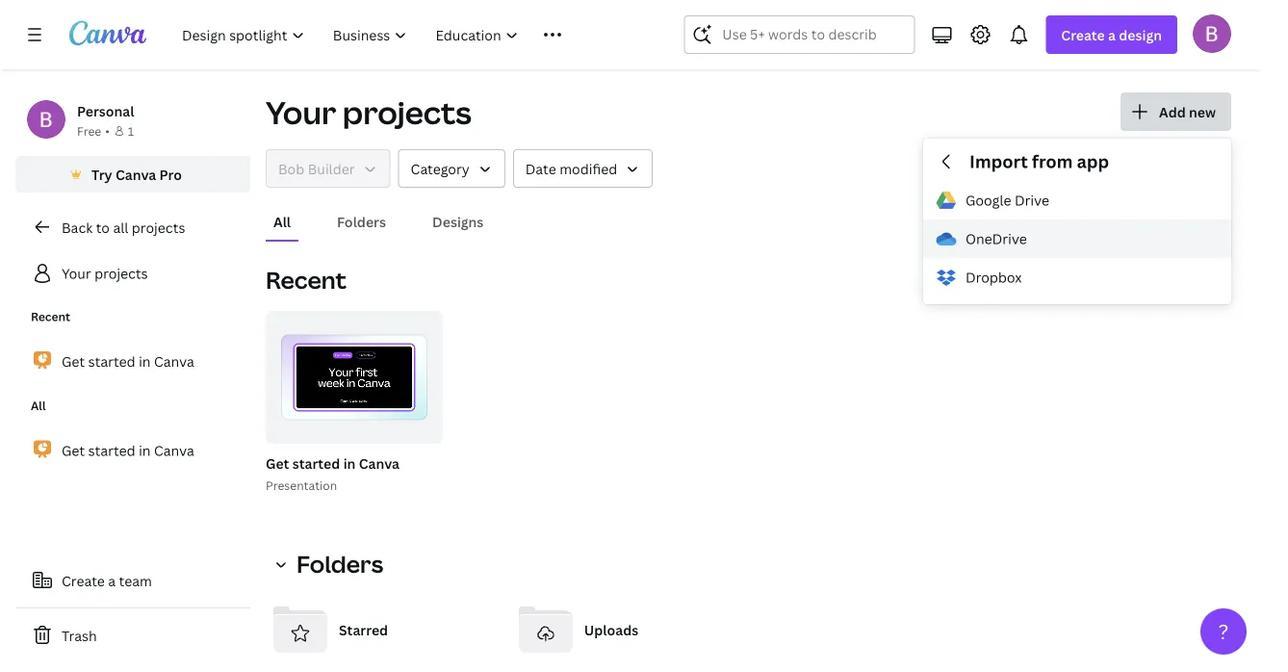 Task type: vqa. For each thing, say whether or not it's contained in the screenshot.
Personal in the top left of the page
yes



Task type: locate. For each thing, give the bounding box(es) containing it.
back to all projects
[[62, 218, 185, 236]]

add new button
[[1121, 92, 1231, 131]]

Category button
[[398, 149, 505, 188]]

1 get started in canva from the top
[[62, 352, 194, 370]]

1 right •
[[128, 123, 134, 139]]

add new
[[1159, 103, 1216, 121]]

0 horizontal spatial create
[[62, 571, 105, 590]]

1
[[128, 123, 134, 139], [391, 422, 396, 435]]

get started in canva presentation
[[266, 454, 399, 493]]

a inside dropdown button
[[1108, 26, 1116, 44]]

your projects up 'builder'
[[266, 91, 472, 133]]

a left team
[[108, 571, 116, 590]]

create
[[1061, 26, 1105, 44], [62, 571, 105, 590]]

folders button
[[329, 203, 394, 240]]

1 horizontal spatial recent
[[266, 264, 346, 296]]

1 horizontal spatial 1
[[391, 422, 396, 435]]

0 vertical spatial all
[[273, 212, 291, 231]]

your down back
[[62, 264, 91, 283]]

all
[[113, 218, 128, 236]]

from
[[1032, 150, 1073, 173]]

add
[[1159, 103, 1186, 121]]

started
[[88, 352, 135, 370], [88, 441, 135, 459], [292, 454, 340, 472]]

1 horizontal spatial all
[[273, 212, 291, 231]]

1 vertical spatial your
[[62, 264, 91, 283]]

top level navigation element
[[169, 15, 638, 54], [169, 15, 638, 54]]

a
[[1108, 26, 1116, 44], [108, 571, 116, 590]]

1 vertical spatial recent
[[31, 309, 70, 324]]

folders down 'builder'
[[337, 212, 386, 231]]

create inside dropdown button
[[1061, 26, 1105, 44]]

modified
[[559, 159, 617, 178]]

google drive
[[966, 191, 1049, 209]]

0 vertical spatial your projects
[[266, 91, 472, 133]]

of
[[399, 422, 413, 435]]

0 vertical spatial recent
[[266, 264, 346, 296]]

your projects
[[266, 91, 472, 133], [62, 264, 148, 283]]

recent
[[266, 264, 346, 296], [31, 309, 70, 324]]

back
[[62, 218, 93, 236]]

get
[[62, 352, 85, 370], [62, 441, 85, 459], [266, 454, 289, 472]]

0 vertical spatial create
[[1061, 26, 1105, 44]]

Owner button
[[266, 149, 390, 188]]

all
[[273, 212, 291, 231], [31, 398, 46, 413]]

?
[[1218, 618, 1229, 645]]

a inside 'button'
[[108, 571, 116, 590]]

your
[[266, 91, 336, 133], [62, 264, 91, 283]]

in
[[139, 352, 151, 370], [139, 441, 151, 459], [343, 454, 356, 472]]

1 vertical spatial get started in canva link
[[15, 430, 250, 471]]

folders inside button
[[337, 212, 386, 231]]

0 vertical spatial get started in canva
[[62, 352, 194, 370]]

date modified
[[525, 159, 617, 178]]

create left team
[[62, 571, 105, 590]]

0 horizontal spatial all
[[31, 398, 46, 413]]

1 horizontal spatial your
[[266, 91, 336, 133]]

None search field
[[684, 15, 915, 54]]

0 vertical spatial get started in canva link
[[15, 341, 250, 382]]

get started in canva link
[[15, 341, 250, 382], [15, 430, 250, 471]]

pro
[[159, 165, 182, 183]]

1 vertical spatial a
[[108, 571, 116, 590]]

designs button
[[425, 203, 491, 240]]

0 horizontal spatial your projects
[[62, 264, 148, 283]]

a left the design
[[1108, 26, 1116, 44]]

0 vertical spatial your
[[266, 91, 336, 133]]

0 vertical spatial 1
[[128, 123, 134, 139]]

0 horizontal spatial 1
[[128, 123, 134, 139]]

1 vertical spatial projects
[[132, 218, 185, 236]]

1 horizontal spatial a
[[1108, 26, 1116, 44]]

try canva pro
[[92, 165, 182, 183]]

1 for 1
[[128, 123, 134, 139]]

projects down the all
[[94, 264, 148, 283]]

projects
[[343, 91, 472, 133], [132, 218, 185, 236], [94, 264, 148, 283]]

onedrive
[[966, 229, 1027, 248]]

projects right the all
[[132, 218, 185, 236]]

create left the design
[[1061, 26, 1105, 44]]

trash link
[[15, 616, 250, 655]]

1 horizontal spatial create
[[1061, 26, 1105, 44]]

create a design button
[[1046, 15, 1177, 54]]

drive
[[1015, 191, 1049, 209]]

create inside 'button'
[[62, 571, 105, 590]]

0 vertical spatial folders
[[337, 212, 386, 231]]

get started in canva
[[62, 352, 194, 370], [62, 441, 194, 459]]

your up bob
[[266, 91, 336, 133]]

all button
[[266, 203, 298, 240]]

your projects down to
[[62, 264, 148, 283]]

create for create a team
[[62, 571, 105, 590]]

recent down your projects link
[[31, 309, 70, 324]]

projects up category
[[343, 91, 472, 133]]

1 left of
[[391, 422, 396, 435]]

0 horizontal spatial a
[[108, 571, 116, 590]]

0 horizontal spatial recent
[[31, 309, 70, 324]]

folders
[[337, 212, 386, 231], [296, 548, 383, 580]]

new
[[1189, 103, 1216, 121]]

1 vertical spatial folders
[[296, 548, 383, 580]]

1 vertical spatial 1
[[391, 422, 396, 435]]

recent down all button
[[266, 264, 346, 296]]

a for design
[[1108, 26, 1116, 44]]

2 vertical spatial projects
[[94, 264, 148, 283]]

uploads
[[584, 620, 638, 639]]

starred link
[[266, 595, 496, 664]]

1 of 30
[[391, 422, 430, 435]]

google
[[966, 191, 1011, 209]]

started inside get started in canva presentation
[[292, 454, 340, 472]]

1 vertical spatial get started in canva
[[62, 441, 194, 459]]

1 horizontal spatial your projects
[[266, 91, 472, 133]]

0 vertical spatial a
[[1108, 26, 1116, 44]]

builder
[[308, 159, 355, 178]]

canva
[[115, 165, 156, 183], [154, 352, 194, 370], [154, 441, 194, 459], [359, 454, 399, 472]]

folders up starred
[[296, 548, 383, 580]]

1 vertical spatial your projects
[[62, 264, 148, 283]]

bob
[[278, 159, 304, 178]]

your projects link
[[15, 254, 250, 293]]

2 get started in canva link from the top
[[15, 430, 250, 471]]

1 get started in canva link from the top
[[15, 341, 250, 382]]

design
[[1119, 26, 1162, 44]]

try
[[92, 165, 112, 183]]

1 vertical spatial create
[[62, 571, 105, 590]]



Task type: describe. For each thing, give the bounding box(es) containing it.
1 for 1 of 30
[[391, 422, 396, 435]]

get inside get started in canva presentation
[[266, 454, 289, 472]]

0 horizontal spatial your
[[62, 264, 91, 283]]

all inside button
[[273, 212, 291, 231]]

in for second get started in canva link from the top of the page
[[139, 441, 151, 459]]

uploads link
[[511, 595, 741, 664]]

personal
[[77, 102, 134, 120]]

projects inside back to all projects link
[[132, 218, 185, 236]]

folders button
[[266, 545, 395, 583]]

in inside get started in canva presentation
[[343, 454, 356, 472]]

a for team
[[108, 571, 116, 590]]

import from app
[[969, 150, 1109, 173]]

import
[[969, 150, 1028, 173]]

bob builder image
[[1193, 14, 1231, 53]]

presentation
[[266, 477, 337, 493]]

designs
[[432, 212, 484, 231]]

team
[[119, 571, 152, 590]]

dropbox button
[[923, 258, 1231, 296]]

to
[[96, 218, 110, 236]]

30
[[416, 422, 430, 435]]

Date modified button
[[513, 149, 653, 188]]

•
[[105, 123, 110, 139]]

projects inside your projects link
[[94, 264, 148, 283]]

create a team
[[62, 571, 152, 590]]

app
[[1077, 150, 1109, 173]]

folders inside dropdown button
[[296, 548, 383, 580]]

category
[[411, 159, 470, 178]]

2 get started in canva from the top
[[62, 441, 194, 459]]

try canva pro button
[[15, 156, 250, 193]]

canva inside button
[[115, 165, 156, 183]]

free
[[77, 123, 101, 139]]

Search search field
[[722, 16, 876, 53]]

bob builder
[[278, 159, 355, 178]]

trash
[[62, 626, 97, 644]]

google drive button
[[923, 181, 1231, 219]]

back to all projects link
[[15, 208, 250, 246]]

create a design
[[1061, 26, 1162, 44]]

in for 1st get started in canva link from the top of the page
[[139, 352, 151, 370]]

get started in canva button
[[266, 451, 399, 476]]

create a team button
[[15, 561, 250, 600]]

create for create a design
[[1061, 26, 1105, 44]]

? button
[[1200, 608, 1247, 655]]

canva inside get started in canva presentation
[[359, 454, 399, 472]]

dropbox
[[966, 268, 1022, 286]]

free •
[[77, 123, 110, 139]]

1 vertical spatial all
[[31, 398, 46, 413]]

starred
[[339, 620, 388, 639]]

onedrive button
[[923, 219, 1231, 258]]

date
[[525, 159, 556, 178]]

0 vertical spatial projects
[[343, 91, 472, 133]]



